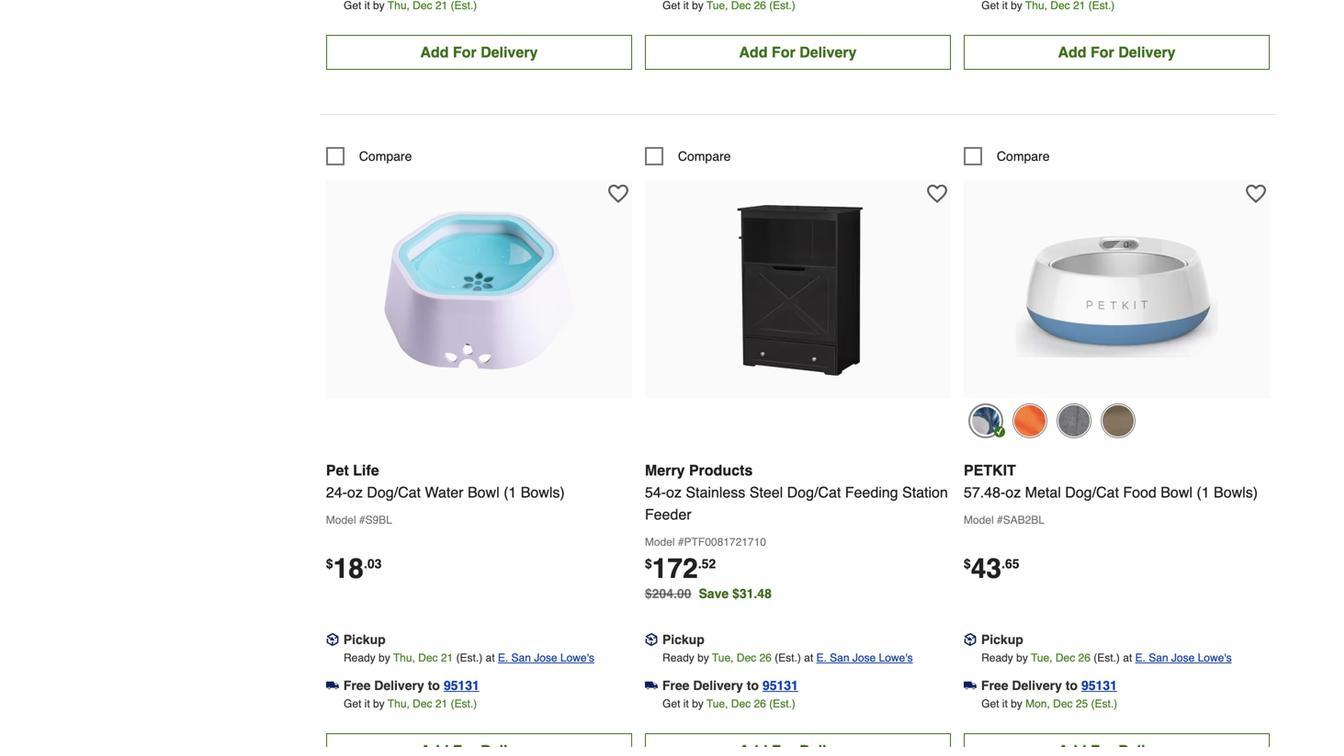 Task type: locate. For each thing, give the bounding box(es) containing it.
0 horizontal spatial ready
[[344, 651, 376, 664]]

0 horizontal spatial add
[[420, 44, 449, 61]]

1 ready by tue, dec 26 (est.) at e. san jose lowe's from the left
[[663, 651, 913, 664]]

1 free from the left
[[343, 678, 371, 693]]

2 (1 from the left
[[1197, 484, 1210, 501]]

bowl inside pet life 24-oz dog/cat water bowl (1 bowls)
[[468, 484, 499, 501]]

e. for get it by thu, dec 21 (est.)
[[498, 651, 508, 664]]

free delivery to 95131 up get it by thu, dec 21 (est.)
[[343, 678, 479, 693]]

0 horizontal spatial ready by tue, dec 26 (est.) at e. san jose lowe's
[[663, 651, 913, 664]]

2 horizontal spatial 95131 button
[[1081, 676, 1117, 695]]

thu, up get it by thu, dec 21 (est.)
[[393, 651, 415, 664]]

ready by thu, dec 21 (est.) at e. san jose lowe's
[[344, 651, 594, 664]]

2 horizontal spatial pickup
[[981, 632, 1023, 647]]

21 down the ready by thu, dec 21 (est.) at e. san jose lowe's
[[435, 697, 448, 710]]

free delivery to 95131
[[343, 678, 479, 693], [662, 678, 798, 693], [981, 678, 1117, 693]]

(1 right water
[[504, 484, 517, 501]]

95131 down the ready by thu, dec 21 (est.) at e. san jose lowe's
[[444, 678, 479, 693]]

brown image
[[1101, 403, 1136, 438]]

2 horizontal spatial add for delivery
[[1058, 44, 1176, 61]]

1 horizontal spatial add for delivery
[[739, 44, 857, 61]]

bowls) inside the petkit 57.48-oz metal dog/cat food bowl (1 bowls)
[[1214, 484, 1258, 501]]

water
[[425, 484, 464, 501]]

pickup down $204.00
[[662, 632, 705, 647]]

2 bowls) from the left
[[1214, 484, 1258, 501]]

2 free delivery to 95131 from the left
[[662, 678, 798, 693]]

it for mon, dec 25
[[1002, 697, 1008, 710]]

2 horizontal spatial add
[[1058, 44, 1087, 61]]

oz for 54-
[[666, 484, 682, 501]]

1 (1 from the left
[[504, 484, 517, 501]]

heart outline image
[[608, 184, 628, 204], [927, 184, 947, 204], [1246, 184, 1266, 204]]

ready for get it by mon, dec 25 (est.)
[[981, 651, 1013, 664]]

truck filled image
[[964, 679, 977, 692]]

get it by thu, dec 21 (est.)
[[344, 697, 477, 710]]

2 horizontal spatial e.
[[1135, 651, 1146, 664]]

1 truck filled image from the left
[[326, 679, 339, 692]]

ready
[[344, 651, 376, 664], [663, 651, 694, 664], [981, 651, 1013, 664]]

ready up get it by mon, dec 25 (est.)
[[981, 651, 1013, 664]]

0 horizontal spatial lowe's
[[560, 651, 594, 664]]

ptf0081721710
[[684, 536, 766, 548]]

get it by mon, dec 25 (est.)
[[981, 697, 1117, 710]]

1 to from the left
[[428, 678, 440, 693]]

2 95131 from the left
[[763, 678, 798, 693]]

$31.48
[[732, 586, 772, 601]]

san for get it by thu, dec 21 (est.)
[[511, 651, 531, 664]]

2 horizontal spatial model
[[964, 514, 994, 526]]

3 compare from the left
[[997, 149, 1050, 163]]

2 horizontal spatial it
[[1002, 697, 1008, 710]]

2 e. san jose lowe's button from the left
[[816, 649, 913, 667]]

life
[[353, 462, 379, 479]]

dog/cat right steel
[[787, 484, 841, 501]]

ready for get it by thu, dec 21 (est.)
[[344, 651, 376, 664]]

orange image
[[1012, 403, 1047, 438]]

1 horizontal spatial get
[[663, 697, 680, 710]]

1 free delivery to 95131 from the left
[[343, 678, 479, 693]]

0 horizontal spatial add for delivery
[[420, 44, 538, 61]]

2 get from the left
[[663, 697, 680, 710]]

to up 25
[[1066, 678, 1078, 693]]

(1 right food
[[1197, 484, 1210, 501]]

truck filled image for get it by tue, dec 26 (est.)
[[645, 679, 658, 692]]

pickup image for ready by thu, dec 21 (est.) at e. san jose lowe's
[[326, 633, 339, 646]]

0 horizontal spatial jose
[[534, 651, 557, 664]]

0 horizontal spatial bowls)
[[521, 484, 565, 501]]

bowl right food
[[1161, 484, 1193, 501]]

ready by tue, dec 26 (est.) at e. san jose lowe's up 25
[[981, 651, 1232, 664]]

2 $ from the left
[[645, 556, 652, 571]]

2 oz from the left
[[666, 484, 682, 501]]

ready down $204.00
[[663, 651, 694, 664]]

1 horizontal spatial bowls)
[[1214, 484, 1258, 501]]

1000716602 element
[[645, 147, 731, 165]]

dog/cat up 's9bl'
[[367, 484, 421, 501]]

bowl for water
[[468, 484, 499, 501]]

0 horizontal spatial truck filled image
[[326, 679, 339, 692]]

save
[[699, 586, 729, 601]]

bowls)
[[521, 484, 565, 501], [1214, 484, 1258, 501]]

petkit 57.48-oz metal dog/cat food bowl (1 bowls)
[[964, 462, 1258, 501]]

free for get it by thu, dec 21 (est.)
[[343, 678, 371, 693]]

1 for from the left
[[453, 44, 477, 61]]

thu, down the ready by thu, dec 21 (est.) at e. san jose lowe's
[[388, 697, 410, 710]]

1 pickup image from the left
[[326, 633, 339, 646]]

1 horizontal spatial dog/cat
[[787, 484, 841, 501]]

95131 button up get it by tue, dec 26 (est.)
[[763, 676, 798, 695]]

3 ready from the left
[[981, 651, 1013, 664]]

0 horizontal spatial for
[[453, 44, 477, 61]]

$ left .03
[[326, 556, 333, 571]]

0 horizontal spatial #
[[359, 514, 365, 526]]

1 horizontal spatial pickup image
[[645, 633, 658, 646]]

model
[[326, 514, 356, 526], [964, 514, 994, 526], [645, 536, 675, 548]]

2 ready by tue, dec 26 (est.) at e. san jose lowe's from the left
[[981, 651, 1232, 664]]

pickup image down $204.00
[[645, 633, 658, 646]]

1 horizontal spatial compare
[[678, 149, 731, 163]]

1 e. from the left
[[498, 651, 508, 664]]

2 horizontal spatial e. san jose lowe's button
[[1135, 649, 1232, 667]]

2 pickup from the left
[[662, 632, 705, 647]]

2 for from the left
[[772, 44, 795, 61]]

2 horizontal spatial $
[[964, 556, 971, 571]]

(1
[[504, 484, 517, 501], [1197, 484, 1210, 501]]

free right truck filled image on the right of page
[[981, 678, 1008, 693]]

s9bl
[[365, 514, 392, 526]]

1 horizontal spatial e. san jose lowe's button
[[816, 649, 913, 667]]

1 horizontal spatial pickup
[[662, 632, 705, 647]]

2 horizontal spatial for
[[1091, 44, 1114, 61]]

3 oz from the left
[[1005, 484, 1021, 501]]

actual price $18.03 element
[[326, 553, 382, 584]]

95131 for tue, dec 26
[[763, 678, 798, 693]]

e. san jose lowe's button for get it by mon, dec 25 (est.)
[[1135, 649, 1232, 667]]

free
[[343, 678, 371, 693], [662, 678, 690, 693], [981, 678, 1008, 693]]

1 bowl from the left
[[468, 484, 499, 501]]

1 oz from the left
[[347, 484, 363, 501]]

3 lowe's from the left
[[1198, 651, 1232, 664]]

0 horizontal spatial pickup
[[343, 632, 386, 647]]

0 horizontal spatial to
[[428, 678, 440, 693]]

1 horizontal spatial 95131 button
[[763, 676, 798, 695]]

1 horizontal spatial (1
[[1197, 484, 1210, 501]]

pickup image down '18'
[[326, 633, 339, 646]]

e.
[[498, 651, 508, 664], [816, 651, 827, 664], [1135, 651, 1146, 664]]

add for delivery for first add for delivery button from the right
[[1058, 44, 1176, 61]]

1 horizontal spatial ready
[[663, 651, 694, 664]]

0 horizontal spatial 95131 button
[[444, 676, 479, 695]]

2 horizontal spatial add for delivery button
[[964, 35, 1270, 70]]

oz down "life"
[[347, 484, 363, 501]]

dec
[[418, 651, 438, 664], [737, 651, 756, 664], [1056, 651, 1075, 664], [413, 697, 432, 710], [731, 697, 751, 710], [1053, 697, 1073, 710]]

2 horizontal spatial at
[[1123, 651, 1132, 664]]

1 horizontal spatial it
[[683, 697, 689, 710]]

(1 inside pet life 24-oz dog/cat water bowl (1 bowls)
[[504, 484, 517, 501]]

1 heart outline image from the left
[[608, 184, 628, 204]]

ready by tue, dec 26 (est.) at e. san jose lowe's for get it by mon, dec 25 (est.)
[[981, 651, 1232, 664]]

1 horizontal spatial free
[[662, 678, 690, 693]]

1 horizontal spatial add for delivery button
[[645, 35, 951, 70]]

pickup right pickup icon
[[981, 632, 1023, 647]]

dog/cat left food
[[1065, 484, 1119, 501]]

2 add for delivery from the left
[[739, 44, 857, 61]]

1 95131 button from the left
[[444, 676, 479, 695]]

model down 57.48-
[[964, 514, 994, 526]]

2 horizontal spatial 95131
[[1081, 678, 1117, 693]]

2 dog/cat from the left
[[787, 484, 841, 501]]

95131
[[444, 678, 479, 693], [763, 678, 798, 693], [1081, 678, 1117, 693]]

pet life 24-oz dog/cat water bowl (1 bowls)
[[326, 462, 565, 501]]

compare for 1001872684 element at top
[[997, 149, 1050, 163]]

was price $204.00 element
[[645, 582, 699, 601]]

1 horizontal spatial #
[[678, 536, 684, 548]]

95131 button
[[444, 676, 479, 695], [763, 676, 798, 695], [1081, 676, 1117, 695]]

2 horizontal spatial lowe's
[[1198, 651, 1232, 664]]

2 compare from the left
[[678, 149, 731, 163]]

free delivery to 95131 up get it by mon, dec 25 (est.)
[[981, 678, 1117, 693]]

2 ready from the left
[[663, 651, 694, 664]]

2 e. from the left
[[816, 651, 827, 664]]

0 horizontal spatial bowl
[[468, 484, 499, 501]]

0 horizontal spatial model
[[326, 514, 356, 526]]

2 horizontal spatial heart outline image
[[1246, 184, 1266, 204]]

stainless
[[686, 484, 745, 501]]

to
[[428, 678, 440, 693], [747, 678, 759, 693], [1066, 678, 1078, 693]]

3 jose from the left
[[1171, 651, 1195, 664]]

actual price $172.52 element
[[645, 553, 716, 584]]

2 truck filled image from the left
[[645, 679, 658, 692]]

# down 57.48-
[[997, 514, 1003, 526]]

3 free delivery to 95131 from the left
[[981, 678, 1117, 693]]

172
[[652, 553, 698, 584]]

2 at from the left
[[804, 651, 813, 664]]

add for delivery
[[420, 44, 538, 61], [739, 44, 857, 61], [1058, 44, 1176, 61]]

$ 18 .03
[[326, 553, 382, 584]]

pickup image
[[326, 633, 339, 646], [645, 633, 658, 646]]

san for get it by mon, dec 25 (est.)
[[1149, 651, 1168, 664]]

1 horizontal spatial for
[[772, 44, 795, 61]]

3 pickup from the left
[[981, 632, 1023, 647]]

2 horizontal spatial dog/cat
[[1065, 484, 1119, 501]]

1 horizontal spatial lowe's
[[879, 651, 913, 664]]

2 it from the left
[[683, 697, 689, 710]]

bowl inside the petkit 57.48-oz metal dog/cat food bowl (1 bowls)
[[1161, 484, 1193, 501]]

pickup for get it by mon, dec 25 (est.)
[[981, 632, 1023, 647]]

pickup down $ 18 .03
[[343, 632, 386, 647]]

.03
[[364, 556, 382, 571]]

18
[[333, 553, 364, 584]]

bowls) inside pet life 24-oz dog/cat water bowl (1 bowls)
[[521, 484, 565, 501]]

1 e. san jose lowe's button from the left
[[498, 649, 594, 667]]

1 vertical spatial 21
[[435, 697, 448, 710]]

$204.00
[[645, 586, 691, 601]]

0 horizontal spatial pickup image
[[326, 633, 339, 646]]

0 horizontal spatial e.
[[498, 651, 508, 664]]

e. san jose lowe's button
[[498, 649, 594, 667], [816, 649, 913, 667], [1135, 649, 1232, 667]]

3 add for delivery from the left
[[1058, 44, 1176, 61]]

95131 button for mon, dec 25
[[1081, 676, 1117, 695]]

petkit
[[964, 462, 1016, 479]]

compare inside 1001872684 element
[[997, 149, 1050, 163]]

1 horizontal spatial heart outline image
[[927, 184, 947, 204]]

$ left .65 at the right of page
[[964, 556, 971, 571]]

2 jose from the left
[[853, 651, 876, 664]]

0 horizontal spatial free delivery to 95131
[[343, 678, 479, 693]]

it
[[364, 697, 370, 710], [683, 697, 689, 710], [1002, 697, 1008, 710]]

pickup for get it by tue, dec 26 (est.)
[[662, 632, 705, 647]]

2 pickup image from the left
[[645, 633, 658, 646]]

0 horizontal spatial heart outline image
[[608, 184, 628, 204]]

95131 button down the ready by thu, dec 21 (est.) at e. san jose lowe's
[[444, 676, 479, 695]]

1 horizontal spatial san
[[830, 651, 849, 664]]

0 horizontal spatial oz
[[347, 484, 363, 501]]

thu,
[[393, 651, 415, 664], [388, 697, 410, 710]]

ready by tue, dec 26 (est.) at e. san jose lowe's down $31.48
[[663, 651, 913, 664]]

1 horizontal spatial $
[[645, 556, 652, 571]]

2 lowe's from the left
[[879, 651, 913, 664]]

merry products 54-oz stainless steel dog/cat feeding station feeder
[[645, 462, 948, 523]]

compare
[[359, 149, 412, 163], [678, 149, 731, 163], [997, 149, 1050, 163]]

1 get from the left
[[344, 697, 361, 710]]

2 bowl from the left
[[1161, 484, 1193, 501]]

#
[[359, 514, 365, 526], [997, 514, 1003, 526], [678, 536, 684, 548]]

95131 up 25
[[1081, 678, 1117, 693]]

2 free from the left
[[662, 678, 690, 693]]

3 e. san jose lowe's button from the left
[[1135, 649, 1232, 667]]

0 horizontal spatial (1
[[504, 484, 517, 501]]

3 to from the left
[[1066, 678, 1078, 693]]

95131 up get it by tue, dec 26 (est.)
[[763, 678, 798, 693]]

oz
[[347, 484, 363, 501], [666, 484, 682, 501], [1005, 484, 1021, 501]]

2 heart outline image from the left
[[927, 184, 947, 204]]

truck filled image for get it by thu, dec 21 (est.)
[[326, 679, 339, 692]]

2 horizontal spatial jose
[[1171, 651, 1195, 664]]

add for delivery for third add for delivery button from right
[[420, 44, 538, 61]]

free delivery to 95131 up get it by tue, dec 26 (est.)
[[662, 678, 798, 693]]

1 horizontal spatial add
[[739, 44, 768, 61]]

model down 24- at the left of page
[[326, 514, 356, 526]]

jose
[[534, 651, 557, 664], [853, 651, 876, 664], [1171, 651, 1195, 664]]

2 horizontal spatial free delivery to 95131
[[981, 678, 1117, 693]]

3 $ from the left
[[964, 556, 971, 571]]

3 at from the left
[[1123, 651, 1132, 664]]

1 horizontal spatial bowl
[[1161, 484, 1193, 501]]

1 horizontal spatial jose
[[853, 651, 876, 664]]

0 horizontal spatial add for delivery button
[[326, 35, 632, 70]]

1 it from the left
[[364, 697, 370, 710]]

san for get it by tue, dec 26 (est.)
[[830, 651, 849, 664]]

oz inside the petkit 57.48-oz metal dog/cat food bowl (1 bowls)
[[1005, 484, 1021, 501]]

# up "$ 172 .52"
[[678, 536, 684, 548]]

0 horizontal spatial get
[[344, 697, 361, 710]]

1 dog/cat from the left
[[367, 484, 421, 501]]

1 at from the left
[[486, 651, 495, 664]]

compare inside 1000716602 element
[[678, 149, 731, 163]]

2 horizontal spatial get
[[981, 697, 999, 710]]

jose for get it by tue, dec 26 (est.)
[[853, 651, 876, 664]]

get
[[344, 697, 361, 710], [663, 697, 680, 710], [981, 697, 999, 710]]

ready up get it by thu, dec 21 (est.)
[[344, 651, 376, 664]]

delivery
[[481, 44, 538, 61], [800, 44, 857, 61], [1118, 44, 1176, 61], [374, 678, 424, 693], [693, 678, 743, 693], [1012, 678, 1062, 693]]

2 to from the left
[[747, 678, 759, 693]]

1001872684 element
[[964, 147, 1050, 165]]

dog/cat inside the petkit 57.48-oz metal dog/cat food bowl (1 bowls)
[[1065, 484, 1119, 501]]

free up get it by thu, dec 21 (est.)
[[343, 678, 371, 693]]

0 horizontal spatial compare
[[359, 149, 412, 163]]

to up get it by thu, dec 21 (est.)
[[428, 678, 440, 693]]

1 $ from the left
[[326, 556, 333, 571]]

95131 for mon, dec 25
[[1081, 678, 1117, 693]]

95131 button up 25
[[1081, 676, 1117, 695]]

$ inside "$ 172 .52"
[[645, 556, 652, 571]]

95131 button for tue, dec 26
[[763, 676, 798, 695]]

get it by tue, dec 26 (est.)
[[663, 697, 796, 710]]

oz inside merry products 54-oz stainless steel dog/cat feeding station feeder
[[666, 484, 682, 501]]

add
[[420, 44, 449, 61], [739, 44, 768, 61], [1058, 44, 1087, 61]]

3 free from the left
[[981, 678, 1008, 693]]

(1 for food
[[1197, 484, 1210, 501]]

1 horizontal spatial ready by tue, dec 26 (est.) at e. san jose lowe's
[[981, 651, 1232, 664]]

pickup
[[343, 632, 386, 647], [662, 632, 705, 647], [981, 632, 1023, 647]]

0 horizontal spatial $
[[326, 556, 333, 571]]

compare inside 5013082545 element
[[359, 149, 412, 163]]

model # s9bl
[[326, 514, 392, 526]]

1 95131 from the left
[[444, 678, 479, 693]]

3 95131 from the left
[[1081, 678, 1117, 693]]

1 bowls) from the left
[[521, 484, 565, 501]]

$ inside $ 43 .65
[[964, 556, 971, 571]]

(est.)
[[456, 651, 483, 664], [775, 651, 801, 664], [1094, 651, 1120, 664], [451, 697, 477, 710], [769, 697, 796, 710], [1091, 697, 1117, 710]]

ready for get it by tue, dec 26 (est.)
[[663, 651, 694, 664]]

3 it from the left
[[1002, 697, 1008, 710]]

3 for from the left
[[1091, 44, 1114, 61]]

2 horizontal spatial compare
[[997, 149, 1050, 163]]

2 horizontal spatial san
[[1149, 651, 1168, 664]]

lowe's
[[560, 651, 594, 664], [879, 651, 913, 664], [1198, 651, 1232, 664]]

1 lowe's from the left
[[560, 651, 594, 664]]

dog/cat inside pet life 24-oz dog/cat water bowl (1 bowls)
[[367, 484, 421, 501]]

oz up model # sab2bl
[[1005, 484, 1021, 501]]

to for 25
[[1066, 678, 1078, 693]]

21 up get it by thu, dec 21 (est.)
[[441, 651, 453, 664]]

by
[[379, 651, 390, 664], [697, 651, 709, 664], [1016, 651, 1028, 664], [373, 697, 385, 710], [692, 697, 704, 710], [1011, 697, 1022, 710]]

oz for 24-
[[347, 484, 363, 501]]

1 horizontal spatial e.
[[816, 651, 827, 664]]

1 add for delivery from the left
[[420, 44, 538, 61]]

1 horizontal spatial model
[[645, 536, 675, 548]]

3 e. from the left
[[1135, 651, 1146, 664]]

bowl right water
[[468, 484, 499, 501]]

model # sab2bl
[[964, 514, 1045, 526]]

pickup image
[[964, 633, 977, 646]]

1 pickup from the left
[[343, 632, 386, 647]]

bowls) for 24-oz dog/cat water bowl (1 bowls)
[[521, 484, 565, 501]]

2 horizontal spatial oz
[[1005, 484, 1021, 501]]

0 horizontal spatial 95131
[[444, 678, 479, 693]]

2 add from the left
[[739, 44, 768, 61]]

to up get it by tue, dec 26 (est.)
[[747, 678, 759, 693]]

1 horizontal spatial oz
[[666, 484, 682, 501]]

26
[[759, 651, 772, 664], [1078, 651, 1091, 664], [754, 697, 766, 710]]

2 horizontal spatial free
[[981, 678, 1008, 693]]

2 horizontal spatial to
[[1066, 678, 1078, 693]]

ready by tue, dec 26 (est.) at e. san jose lowe's
[[663, 651, 913, 664], [981, 651, 1232, 664]]

gray image
[[1057, 403, 1091, 438]]

1 horizontal spatial free delivery to 95131
[[662, 678, 798, 693]]

21
[[441, 651, 453, 664], [435, 697, 448, 710]]

0 horizontal spatial san
[[511, 651, 531, 664]]

add for delivery button
[[326, 35, 632, 70], [645, 35, 951, 70], [964, 35, 1270, 70]]

at for get it by thu, dec 21 (est.)
[[486, 651, 495, 664]]

tue,
[[712, 651, 734, 664], [1031, 651, 1053, 664], [707, 697, 728, 710]]

model down the feeder
[[645, 536, 675, 548]]

0 horizontal spatial free
[[343, 678, 371, 693]]

2 horizontal spatial ready
[[981, 651, 1013, 664]]

bowl
[[468, 484, 499, 501], [1161, 484, 1193, 501]]

1 horizontal spatial to
[[747, 678, 759, 693]]

1 san from the left
[[511, 651, 531, 664]]

2 san from the left
[[830, 651, 849, 664]]

dog/cat
[[367, 484, 421, 501], [787, 484, 841, 501], [1065, 484, 1119, 501]]

pet life 24-oz dog/cat water bowl (1 bowls) image
[[378, 189, 580, 391]]

0 horizontal spatial e. san jose lowe's button
[[498, 649, 594, 667]]

free up get it by tue, dec 26 (est.)
[[662, 678, 690, 693]]

$ 43 .65
[[964, 553, 1019, 584]]

2 horizontal spatial #
[[997, 514, 1003, 526]]

(1 inside the petkit 57.48-oz metal dog/cat food bowl (1 bowls)
[[1197, 484, 1210, 501]]

truck filled image
[[326, 679, 339, 692], [645, 679, 658, 692]]

0 vertical spatial 21
[[441, 651, 453, 664]]

at
[[486, 651, 495, 664], [804, 651, 813, 664], [1123, 651, 1132, 664]]

1 horizontal spatial 95131
[[763, 678, 798, 693]]

1 horizontal spatial at
[[804, 651, 813, 664]]

$ up $204.00
[[645, 556, 652, 571]]

0 vertical spatial thu,
[[393, 651, 415, 664]]

3 san from the left
[[1149, 651, 1168, 664]]

2 95131 button from the left
[[763, 676, 798, 695]]

3 get from the left
[[981, 697, 999, 710]]

$ inside $ 18 .03
[[326, 556, 333, 571]]

0 horizontal spatial at
[[486, 651, 495, 664]]

3 95131 button from the left
[[1081, 676, 1117, 695]]

add for delivery for 2nd add for delivery button from right
[[739, 44, 857, 61]]

oz up the feeder
[[666, 484, 682, 501]]

1 vertical spatial thu,
[[388, 697, 410, 710]]

to for 26
[[747, 678, 759, 693]]

san
[[511, 651, 531, 664], [830, 651, 849, 664], [1149, 651, 1168, 664]]

0 horizontal spatial it
[[364, 697, 370, 710]]

3 dog/cat from the left
[[1065, 484, 1119, 501]]

1 compare from the left
[[359, 149, 412, 163]]

1 ready from the left
[[344, 651, 376, 664]]

# up .03
[[359, 514, 365, 526]]

1 jose from the left
[[534, 651, 557, 664]]

oz inside pet life 24-oz dog/cat water bowl (1 bowls)
[[347, 484, 363, 501]]

1 horizontal spatial truck filled image
[[645, 679, 658, 692]]

$
[[326, 556, 333, 571], [645, 556, 652, 571], [964, 556, 971, 571]]

for
[[453, 44, 477, 61], [772, 44, 795, 61], [1091, 44, 1114, 61]]

0 horizontal spatial dog/cat
[[367, 484, 421, 501]]



Task type: describe. For each thing, give the bounding box(es) containing it.
dog/cat for life
[[367, 484, 421, 501]]

dog/cat for 57.48-
[[1065, 484, 1119, 501]]

it for thu, dec 21
[[364, 697, 370, 710]]

for for 2nd add for delivery button from right
[[772, 44, 795, 61]]

e. for get it by tue, dec 26 (est.)
[[816, 651, 827, 664]]

pickup for get it by thu, dec 21 (est.)
[[343, 632, 386, 647]]

compare for 5013082545 element
[[359, 149, 412, 163]]

25
[[1076, 697, 1088, 710]]

e. for get it by mon, dec 25 (est.)
[[1135, 651, 1146, 664]]

it for tue, dec 26
[[683, 697, 689, 710]]

3 heart outline image from the left
[[1246, 184, 1266, 204]]

$ for 18
[[326, 556, 333, 571]]

95131 for thu, dec 21
[[444, 678, 479, 693]]

95131 button for thu, dec 21
[[444, 676, 479, 695]]

blue image
[[968, 403, 1003, 438]]

steel
[[749, 484, 783, 501]]

e. san jose lowe's button for get it by thu, dec 21 (est.)
[[498, 649, 594, 667]]

model # ptf0081721710
[[645, 536, 766, 548]]

$204.00 save $31.48
[[645, 586, 772, 601]]

1 add for delivery button from the left
[[326, 35, 632, 70]]

for for first add for delivery button from the right
[[1091, 44, 1114, 61]]

(1 for water
[[504, 484, 517, 501]]

petkit 57.48-oz metal dog/cat food bowl (1 bowls) image
[[1016, 189, 1218, 391]]

tue, for tue,
[[712, 651, 734, 664]]

compare for 1000716602 element
[[678, 149, 731, 163]]

free delivery to 95131 for mon,
[[981, 678, 1117, 693]]

1 add from the left
[[420, 44, 449, 61]]

# for oz
[[997, 514, 1003, 526]]

pickup image for ready by tue, dec 26 (est.) at e. san jose lowe's
[[645, 633, 658, 646]]

feeder
[[645, 506, 691, 523]]

get for get it by thu, dec 21 (est.)
[[344, 697, 361, 710]]

for for third add for delivery button from right
[[453, 44, 477, 61]]

.65
[[1002, 556, 1019, 571]]

3 add for delivery button from the left
[[964, 35, 1270, 70]]

lowe's for get it by mon, dec 25 (est.)
[[1198, 651, 1232, 664]]

ready by tue, dec 26 (est.) at e. san jose lowe's for get it by tue, dec 26 (est.)
[[663, 651, 913, 664]]

metal
[[1025, 484, 1061, 501]]

# for 54-
[[678, 536, 684, 548]]

sab2bl
[[1003, 514, 1045, 526]]

26 for 25
[[1078, 651, 1091, 664]]

get for get it by mon, dec 25 (est.)
[[981, 697, 999, 710]]

2 add for delivery button from the left
[[645, 35, 951, 70]]

$ for 43
[[964, 556, 971, 571]]

at for get it by tue, dec 26 (est.)
[[804, 651, 813, 664]]

get for get it by tue, dec 26 (est.)
[[663, 697, 680, 710]]

merry products 54-oz stainless steel dog/cat feeding station feeder image
[[697, 189, 899, 391]]

products
[[689, 462, 753, 479]]

# for 24-
[[359, 514, 365, 526]]

free for get it by mon, dec 25 (est.)
[[981, 678, 1008, 693]]

model for 54-oz stainless steel dog/cat feeding station feeder
[[645, 536, 675, 548]]

pet
[[326, 462, 349, 479]]

$ 172 .52
[[645, 553, 716, 584]]

e. san jose lowe's button for get it by tue, dec 26 (est.)
[[816, 649, 913, 667]]

jose for get it by thu, dec 21 (est.)
[[534, 651, 557, 664]]

3 add from the left
[[1058, 44, 1087, 61]]

bowls) for 57.48-oz metal dog/cat food bowl (1 bowls)
[[1214, 484, 1258, 501]]

model for 24-oz dog/cat water bowl (1 bowls)
[[326, 514, 356, 526]]

$ for 172
[[645, 556, 652, 571]]

feeding
[[845, 484, 898, 501]]

43
[[971, 553, 1002, 584]]

54-
[[645, 484, 666, 501]]

lowe's for get it by tue, dec 26 (est.)
[[879, 651, 913, 664]]

model for 57.48-oz metal dog/cat food bowl (1 bowls)
[[964, 514, 994, 526]]

free delivery to 95131 for tue,
[[662, 678, 798, 693]]

free delivery to 95131 for thu,
[[343, 678, 479, 693]]

merry
[[645, 462, 685, 479]]

bowl for food
[[1161, 484, 1193, 501]]

free for get it by tue, dec 26 (est.)
[[662, 678, 690, 693]]

mon,
[[1026, 697, 1050, 710]]

5013082545 element
[[326, 147, 412, 165]]

lowe's for get it by thu, dec 21 (est.)
[[560, 651, 594, 664]]

food
[[1123, 484, 1157, 501]]

actual price $43.65 element
[[964, 553, 1019, 584]]

24-
[[326, 484, 347, 501]]

26 for 26
[[759, 651, 772, 664]]

tue, for mon,
[[1031, 651, 1053, 664]]

jose for get it by mon, dec 25 (est.)
[[1171, 651, 1195, 664]]

.52
[[698, 556, 716, 571]]

station
[[902, 484, 948, 501]]

dog/cat inside merry products 54-oz stainless steel dog/cat feeding station feeder
[[787, 484, 841, 501]]

at for get it by mon, dec 25 (est.)
[[1123, 651, 1132, 664]]

to for 21
[[428, 678, 440, 693]]

57.48-
[[964, 484, 1005, 501]]



Task type: vqa. For each thing, say whether or not it's contained in the screenshot.
Tue,'s Tue,
yes



